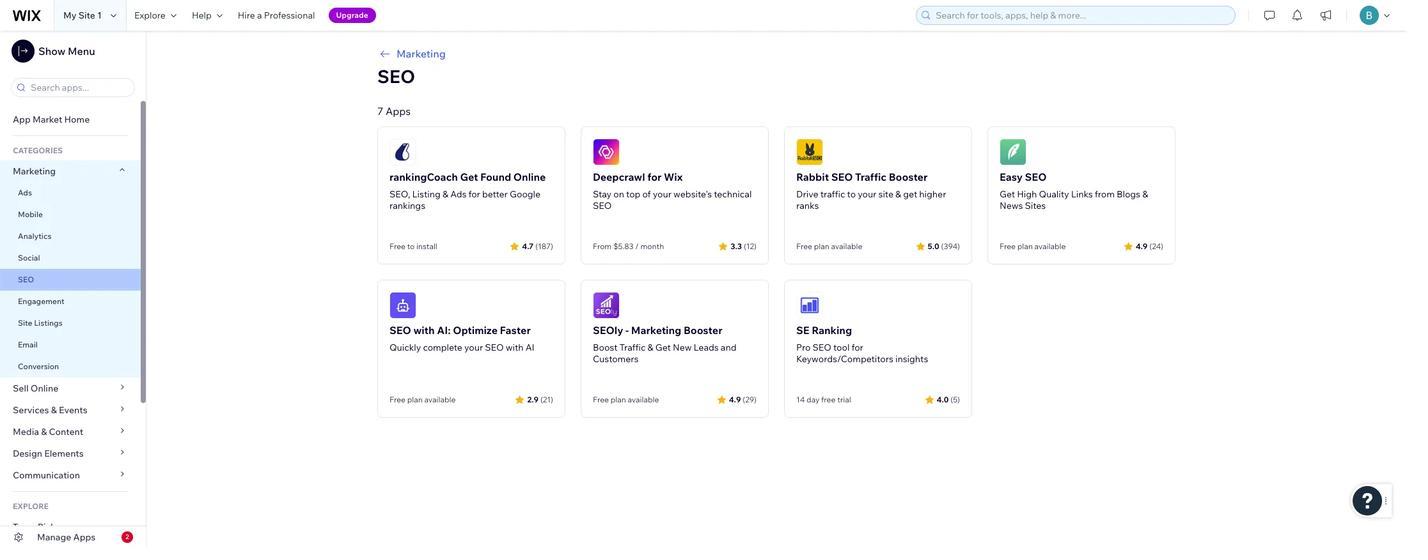 Task type: locate. For each thing, give the bounding box(es) containing it.
booster up get
[[889, 171, 928, 184]]

& inside seoly - marketing booster boost traffic & get new leads and customers
[[648, 342, 654, 354]]

seo inside the "sidebar" element
[[18, 275, 34, 285]]

traffic
[[855, 171, 887, 184], [620, 342, 646, 354]]

wix
[[664, 171, 683, 184]]

apps right manage
[[73, 532, 96, 544]]

0 vertical spatial traffic
[[855, 171, 887, 184]]

available
[[831, 242, 863, 251], [1035, 242, 1066, 251], [424, 395, 456, 405], [628, 395, 659, 405]]

your for ai:
[[464, 342, 483, 354]]

your left site
[[858, 189, 877, 200]]

hire a professional
[[238, 10, 315, 21]]

1 vertical spatial get
[[1000, 189, 1015, 200]]

free for rabbit seo traffic booster
[[796, 242, 812, 251]]

available down complete
[[424, 395, 456, 405]]

insights
[[896, 354, 928, 365]]

apps
[[386, 105, 411, 118], [73, 532, 96, 544]]

your for traffic
[[858, 189, 877, 200]]

get left 'new'
[[656, 342, 671, 354]]

0 vertical spatial marketing
[[397, 47, 446, 60]]

0 vertical spatial online
[[514, 171, 546, 184]]

sidebar element
[[0, 31, 146, 549]]

hire a professional link
[[230, 0, 323, 31]]

2 horizontal spatial get
[[1000, 189, 1015, 200]]

0 horizontal spatial traffic
[[620, 342, 646, 354]]

& inside rabbit seo traffic booster drive traffic to your site & get higher ranks
[[896, 189, 901, 200]]

marketing down the categories
[[13, 166, 56, 177]]

0 vertical spatial marketing link
[[377, 46, 1176, 61]]

free plan available down the ranks
[[796, 242, 863, 251]]

apps right 7
[[386, 105, 411, 118]]

1 horizontal spatial 4.9
[[1136, 241, 1148, 251]]

your right of
[[653, 189, 672, 200]]

1 horizontal spatial to
[[847, 189, 856, 200]]

1 vertical spatial site
[[18, 319, 32, 328]]

seo down optimize
[[485, 342, 504, 354]]

seo down social
[[18, 275, 34, 285]]

1 vertical spatial to
[[407, 242, 415, 251]]

2
[[125, 534, 129, 542]]

booster up leads
[[684, 324, 723, 337]]

1 vertical spatial with
[[506, 342, 524, 354]]

0 vertical spatial site
[[78, 10, 95, 21]]

plan down customers
[[611, 395, 626, 405]]

with
[[413, 324, 435, 337], [506, 342, 524, 354]]

site left 1
[[78, 10, 95, 21]]

show
[[38, 45, 65, 58]]

and
[[721, 342, 737, 354]]

1 horizontal spatial for
[[647, 171, 662, 184]]

ai:
[[437, 324, 451, 337]]

& right 'listing'
[[443, 189, 448, 200]]

0 horizontal spatial your
[[464, 342, 483, 354]]

2 horizontal spatial for
[[852, 342, 864, 354]]

easy
[[1000, 171, 1023, 184]]

0 horizontal spatial for
[[469, 189, 480, 200]]

1 vertical spatial 4.9
[[729, 395, 741, 405]]

booster inside rabbit seo traffic booster drive traffic to your site & get higher ranks
[[889, 171, 928, 184]]

1 vertical spatial apps
[[73, 532, 96, 544]]

free for easy seo
[[1000, 242, 1016, 251]]

seo up 7 apps at the left of page
[[377, 65, 415, 88]]

1 horizontal spatial your
[[653, 189, 672, 200]]

free plan available down sites
[[1000, 242, 1066, 251]]

1 horizontal spatial marketing
[[397, 47, 446, 60]]

site up 'email'
[[18, 319, 32, 328]]

deepcrawl
[[593, 171, 645, 184]]

traffic inside seoly - marketing booster boost traffic & get new leads and customers
[[620, 342, 646, 354]]

7 apps
[[377, 105, 411, 118]]

your inside rabbit seo traffic booster drive traffic to your site & get higher ranks
[[858, 189, 877, 200]]

get left found at top left
[[460, 171, 478, 184]]

0 horizontal spatial site
[[18, 319, 32, 328]]

0 horizontal spatial apps
[[73, 532, 96, 544]]

seo inside deepcrawl for wix stay on top of your website's technical seo
[[593, 200, 612, 212]]

0 vertical spatial booster
[[889, 171, 928, 184]]

your inside seo with ai: optimize faster quickly complete your seo with ai
[[464, 342, 483, 354]]

4.9 for easy seo
[[1136, 241, 1148, 251]]

0 horizontal spatial ads
[[18, 188, 32, 198]]

5.0
[[928, 241, 939, 251]]

free left install
[[390, 242, 406, 251]]

free
[[821, 395, 836, 405]]

for right the 'tool' at the bottom right
[[852, 342, 864, 354]]

0 vertical spatial with
[[413, 324, 435, 337]]

0 vertical spatial for
[[647, 171, 662, 184]]

available for ai:
[[424, 395, 456, 405]]

app
[[13, 114, 31, 125]]

2 vertical spatial for
[[852, 342, 864, 354]]

plan for get
[[1018, 242, 1033, 251]]

4.9 left (24)
[[1136, 241, 1148, 251]]

your
[[653, 189, 672, 200], [858, 189, 877, 200], [464, 342, 483, 354]]

2 vertical spatial get
[[656, 342, 671, 354]]

$5.83
[[613, 242, 634, 251]]

Search for tools, apps, help & more... field
[[932, 6, 1231, 24]]

for inside se ranking pro seo tool for keywords/competitors insights
[[852, 342, 864, 354]]

available for marketing
[[628, 395, 659, 405]]

your down optimize
[[464, 342, 483, 354]]

free down customers
[[593, 395, 609, 405]]

0 horizontal spatial 4.9
[[729, 395, 741, 405]]

free plan available down customers
[[593, 395, 659, 405]]

free down the ranks
[[796, 242, 812, 251]]

free down quickly
[[390, 395, 406, 405]]

communication
[[13, 470, 82, 482]]

free plan available
[[796, 242, 863, 251], [1000, 242, 1066, 251], [390, 395, 456, 405], [593, 395, 659, 405]]

plan down sites
[[1018, 242, 1033, 251]]

for inside rankingcoach get found online seo, listing & ads for better google rankings
[[469, 189, 480, 200]]

analytics link
[[0, 226, 141, 248]]

plan down the ranks
[[814, 242, 830, 251]]

0 horizontal spatial with
[[413, 324, 435, 337]]

upgrade
[[336, 10, 368, 20]]

free down news
[[1000, 242, 1016, 251]]

1 horizontal spatial ads
[[450, 189, 467, 200]]

0 horizontal spatial marketing link
[[0, 161, 141, 182]]

marketing
[[397, 47, 446, 60], [13, 166, 56, 177], [631, 324, 681, 337]]

available down sites
[[1035, 242, 1066, 251]]

0 vertical spatial 4.9
[[1136, 241, 1148, 251]]

0 horizontal spatial booster
[[684, 324, 723, 337]]

listing
[[412, 189, 441, 200]]

for left wix
[[647, 171, 662, 184]]

online up services & events
[[31, 383, 58, 395]]

-
[[626, 324, 629, 337]]

your inside deepcrawl for wix stay on top of your website's technical seo
[[653, 189, 672, 200]]

1
[[97, 10, 102, 21]]

0 horizontal spatial online
[[31, 383, 58, 395]]

seo up traffic on the right top
[[831, 171, 853, 184]]

for
[[647, 171, 662, 184], [469, 189, 480, 200], [852, 342, 864, 354]]

engagement link
[[0, 291, 141, 313]]

quality
[[1039, 189, 1069, 200]]

plan
[[814, 242, 830, 251], [1018, 242, 1033, 251], [407, 395, 423, 405], [611, 395, 626, 405]]

sites
[[1025, 200, 1046, 212]]

day
[[807, 395, 820, 405]]

online up google
[[514, 171, 546, 184]]

booster for rabbit seo traffic booster
[[889, 171, 928, 184]]

deepcrawl for wix logo image
[[593, 139, 620, 166]]

traffic down -
[[620, 342, 646, 354]]

available for traffic
[[831, 242, 863, 251]]

upgrade button
[[329, 8, 376, 23]]

seo inside rabbit seo traffic booster drive traffic to your site & get higher ranks
[[831, 171, 853, 184]]

of
[[643, 189, 651, 200]]

&
[[443, 189, 448, 200], [896, 189, 901, 200], [1143, 189, 1148, 200], [648, 342, 654, 354], [51, 405, 57, 416], [41, 427, 47, 438]]

(29)
[[743, 395, 757, 405]]

traffic up site
[[855, 171, 887, 184]]

2 horizontal spatial marketing
[[631, 324, 681, 337]]

website's
[[674, 189, 712, 200]]

media & content
[[13, 427, 83, 438]]

1 vertical spatial marketing link
[[0, 161, 141, 182]]

5.0 (394)
[[928, 241, 960, 251]]

free
[[390, 242, 406, 251], [796, 242, 812, 251], [1000, 242, 1016, 251], [390, 395, 406, 405], [593, 395, 609, 405]]

easy seo logo image
[[1000, 139, 1027, 166]]

seo left "on"
[[593, 200, 612, 212]]

to right traffic on the right top
[[847, 189, 856, 200]]

seo up 'high'
[[1025, 171, 1047, 184]]

0 vertical spatial apps
[[386, 105, 411, 118]]

& right media
[[41, 427, 47, 438]]

ads right 'listing'
[[450, 189, 467, 200]]

2 horizontal spatial your
[[858, 189, 877, 200]]

0 vertical spatial to
[[847, 189, 856, 200]]

1 vertical spatial booster
[[684, 324, 723, 337]]

ads up mobile
[[18, 188, 32, 198]]

blogs
[[1117, 189, 1141, 200]]

rankingcoach get found online seo, listing & ads for better google rankings
[[390, 171, 546, 212]]

design
[[13, 448, 42, 460]]

with left ai:
[[413, 324, 435, 337]]

available down traffic on the right top
[[831, 242, 863, 251]]

1 horizontal spatial booster
[[889, 171, 928, 184]]

to left install
[[407, 242, 415, 251]]

plan down quickly
[[407, 395, 423, 405]]

show menu button
[[12, 40, 95, 63]]

events
[[59, 405, 87, 416]]

0 horizontal spatial get
[[460, 171, 478, 184]]

traffic inside rabbit seo traffic booster drive traffic to your site & get higher ranks
[[855, 171, 887, 184]]

ai
[[526, 342, 535, 354]]

1 horizontal spatial with
[[506, 342, 524, 354]]

available down customers
[[628, 395, 659, 405]]

apps inside the "sidebar" element
[[73, 532, 96, 544]]

for left better
[[469, 189, 480, 200]]

rabbit seo traffic booster logo image
[[796, 139, 823, 166]]

1 vertical spatial traffic
[[620, 342, 646, 354]]

get down easy
[[1000, 189, 1015, 200]]

0 vertical spatial get
[[460, 171, 478, 184]]

leads
[[694, 342, 719, 354]]

2 vertical spatial marketing
[[631, 324, 681, 337]]

content
[[49, 427, 83, 438]]

rankingcoach
[[390, 171, 458, 184]]

booster
[[889, 171, 928, 184], [684, 324, 723, 337]]

marketing link
[[377, 46, 1176, 61], [0, 161, 141, 182]]

& right blogs
[[1143, 189, 1148, 200]]

4.9 for seoly - marketing booster
[[729, 395, 741, 405]]

site inside 'site listings' link
[[18, 319, 32, 328]]

1 horizontal spatial traffic
[[855, 171, 887, 184]]

1 horizontal spatial online
[[514, 171, 546, 184]]

(5)
[[951, 395, 960, 405]]

with left the ai on the left bottom
[[506, 342, 524, 354]]

get inside easy seo get high quality links from blogs & news sites
[[1000, 189, 1015, 200]]

design elements link
[[0, 443, 141, 465]]

stay
[[593, 189, 612, 200]]

1 vertical spatial online
[[31, 383, 58, 395]]

0 horizontal spatial marketing
[[13, 166, 56, 177]]

ads link
[[0, 182, 141, 204]]

& left 'new'
[[648, 342, 654, 354]]

/
[[635, 242, 639, 251]]

rabbit
[[796, 171, 829, 184]]

marketing right -
[[631, 324, 681, 337]]

& left get
[[896, 189, 901, 200]]

1 horizontal spatial marketing link
[[377, 46, 1176, 61]]

new
[[673, 342, 692, 354]]

drive
[[796, 189, 819, 200]]

4.7 (187)
[[522, 241, 553, 251]]

on
[[614, 189, 624, 200]]

booster inside seoly - marketing booster boost traffic & get new leads and customers
[[684, 324, 723, 337]]

1 horizontal spatial apps
[[386, 105, 411, 118]]

engagement
[[18, 297, 64, 306]]

free plan available down quickly
[[390, 395, 456, 405]]

app market home
[[13, 114, 90, 125]]

1 vertical spatial marketing
[[13, 166, 56, 177]]

free plan available for marketing
[[593, 395, 659, 405]]

technical
[[714, 189, 752, 200]]

2.9
[[527, 395, 539, 405]]

sell
[[13, 383, 29, 395]]

1 vertical spatial for
[[469, 189, 480, 200]]

mobile
[[18, 210, 43, 219]]

Search apps... field
[[27, 79, 130, 97]]

4.9 left (29)
[[729, 395, 741, 405]]

1 horizontal spatial get
[[656, 342, 671, 354]]

help
[[192, 10, 212, 21]]

seo right pro
[[813, 342, 832, 354]]

email
[[18, 340, 38, 350]]

team picks link
[[0, 517, 141, 539]]

complete
[[423, 342, 462, 354]]

marketing up 7 apps at the left of page
[[397, 47, 446, 60]]



Task type: vqa. For each thing, say whether or not it's contained in the screenshot.
"sell online"
yes



Task type: describe. For each thing, give the bounding box(es) containing it.
& left events
[[51, 405, 57, 416]]

plan for ai:
[[407, 395, 423, 405]]

month
[[641, 242, 664, 251]]

team
[[13, 522, 36, 534]]

free plan available for ai:
[[390, 395, 456, 405]]

0 horizontal spatial to
[[407, 242, 415, 251]]

media & content link
[[0, 422, 141, 443]]

news
[[1000, 200, 1023, 212]]

get
[[903, 189, 917, 200]]

mobile link
[[0, 204, 141, 226]]

online inside sell online "link"
[[31, 383, 58, 395]]

show menu
[[38, 45, 95, 58]]

team picks
[[13, 522, 60, 534]]

7
[[377, 105, 383, 118]]

my site 1
[[63, 10, 102, 21]]

traffic
[[821, 189, 845, 200]]

rankings
[[390, 200, 425, 212]]

social link
[[0, 248, 141, 269]]

professional
[[264, 10, 315, 21]]

from
[[593, 242, 612, 251]]

rankingcoach get found online logo image
[[390, 139, 416, 166]]

categories
[[13, 146, 63, 155]]

free plan available for traffic
[[796, 242, 863, 251]]

& inside rankingcoach get found online seo, listing & ads for better google rankings
[[443, 189, 448, 200]]

top
[[626, 189, 641, 200]]

free to install
[[390, 242, 437, 251]]

free plan available for get
[[1000, 242, 1066, 251]]

for inside deepcrawl for wix stay on top of your website's technical seo
[[647, 171, 662, 184]]

(24)
[[1150, 241, 1164, 251]]

listings
[[34, 319, 63, 328]]

keywords/competitors
[[796, 354, 894, 365]]

site
[[879, 189, 894, 200]]

4.0 (5)
[[937, 395, 960, 405]]

booster for seoly - marketing booster
[[684, 324, 723, 337]]

marketing inside the "sidebar" element
[[13, 166, 56, 177]]

help button
[[184, 0, 230, 31]]

faster
[[500, 324, 531, 337]]

(21)
[[540, 395, 553, 405]]

seoly
[[593, 324, 623, 337]]

elements
[[44, 448, 84, 460]]

social
[[18, 253, 40, 263]]

plan for traffic
[[814, 242, 830, 251]]

get inside seoly - marketing booster boost traffic & get new leads and customers
[[656, 342, 671, 354]]

customers
[[593, 354, 639, 365]]

install
[[416, 242, 437, 251]]

google
[[510, 189, 541, 200]]

seo up quickly
[[390, 324, 411, 337]]

apps for 7 apps
[[386, 105, 411, 118]]

seo inside se ranking pro seo tool for keywords/competitors insights
[[813, 342, 832, 354]]

menu
[[68, 45, 95, 58]]

se
[[796, 324, 810, 337]]

services & events link
[[0, 400, 141, 422]]

boost
[[593, 342, 618, 354]]

plan for marketing
[[611, 395, 626, 405]]

sell online link
[[0, 378, 141, 400]]

optimize
[[453, 324, 498, 337]]

4.7
[[522, 241, 534, 251]]

sell online
[[13, 383, 58, 395]]

3.3 (12)
[[731, 241, 757, 251]]

4.0
[[937, 395, 949, 405]]

& inside easy seo get high quality links from blogs & news sites
[[1143, 189, 1148, 200]]

3.3
[[731, 241, 742, 251]]

(12)
[[744, 241, 757, 251]]

conversion link
[[0, 356, 141, 378]]

from $5.83 / month
[[593, 242, 664, 251]]

hire
[[238, 10, 255, 21]]

seo with ai: optimize faster quickly complete your seo with ai
[[390, 324, 535, 354]]

seo with ai: optimize faster logo image
[[390, 292, 416, 319]]

4.9 (24)
[[1136, 241, 1164, 251]]

free for seo with ai: optimize faster
[[390, 395, 406, 405]]

to inside rabbit seo traffic booster drive traffic to your site & get higher ranks
[[847, 189, 856, 200]]

get inside rankingcoach get found online seo, listing & ads for better google rankings
[[460, 171, 478, 184]]

design elements
[[13, 448, 84, 460]]

seo,
[[390, 189, 410, 200]]

manage apps
[[37, 532, 96, 544]]

from
[[1095, 189, 1115, 200]]

high
[[1017, 189, 1037, 200]]

seoly - marketing booster logo image
[[593, 292, 620, 319]]

better
[[482, 189, 508, 200]]

se ranking logo image
[[796, 292, 823, 319]]

ads inside rankingcoach get found online seo, listing & ads for better google rankings
[[450, 189, 467, 200]]

ads inside the "sidebar" element
[[18, 188, 32, 198]]

analytics
[[18, 232, 51, 241]]

1 horizontal spatial site
[[78, 10, 95, 21]]

free for seoly - marketing booster
[[593, 395, 609, 405]]

easy seo get high quality links from blogs & news sites
[[1000, 171, 1148, 212]]

marketing inside seoly - marketing booster boost traffic & get new leads and customers
[[631, 324, 681, 337]]

seo inside easy seo get high quality links from blogs & news sites
[[1025, 171, 1047, 184]]

apps for manage apps
[[73, 532, 96, 544]]

media
[[13, 427, 39, 438]]

a
[[257, 10, 262, 21]]

ranks
[[796, 200, 819, 212]]

(187)
[[536, 241, 553, 251]]

14
[[796, 395, 805, 405]]

free for rankingcoach get found online
[[390, 242, 406, 251]]

your for wix
[[653, 189, 672, 200]]

2.9 (21)
[[527, 395, 553, 405]]

explore
[[13, 502, 49, 512]]

my
[[63, 10, 76, 21]]

online inside rankingcoach get found online seo, listing & ads for better google rankings
[[514, 171, 546, 184]]

4.9 (29)
[[729, 395, 757, 405]]

available for get
[[1035, 242, 1066, 251]]

site listings
[[18, 319, 63, 328]]

home
[[64, 114, 90, 125]]



